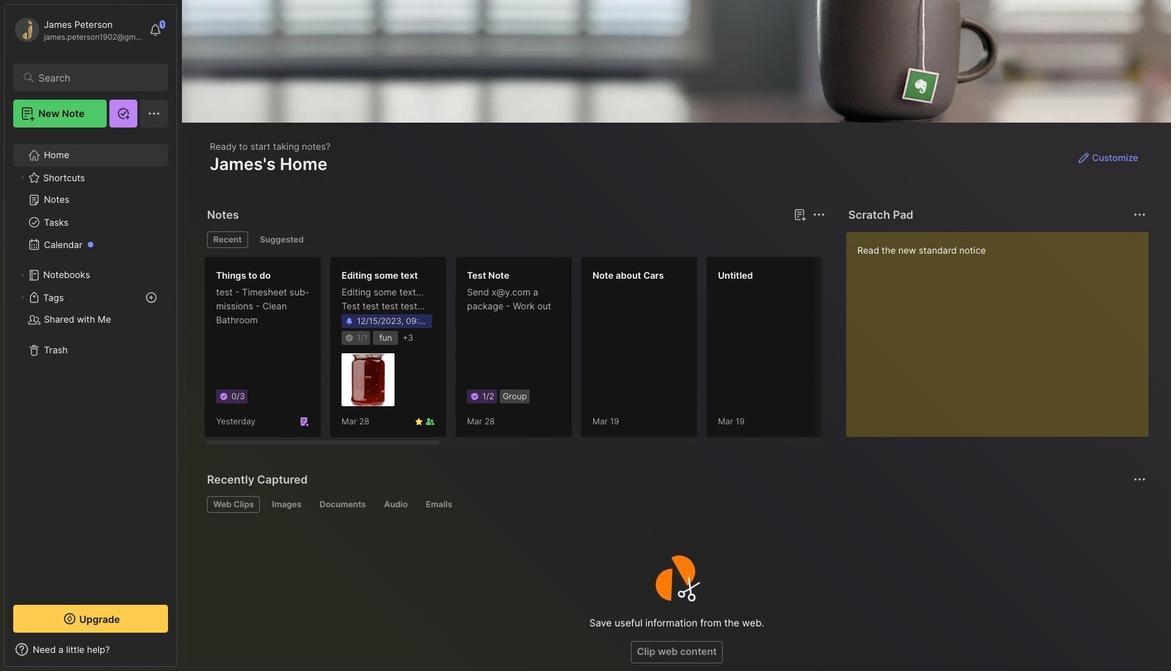 Task type: locate. For each thing, give the bounding box(es) containing it.
0 vertical spatial tab list
[[207, 231, 823, 248]]

None search field
[[38, 69, 155, 86]]

0 vertical spatial more actions image
[[1132, 206, 1148, 223]]

WHAT'S NEW field
[[5, 639, 176, 661]]

tab list
[[207, 231, 823, 248], [207, 496, 1144, 513]]

row group
[[204, 257, 1171, 446]]

thumbnail image
[[342, 354, 395, 407]]

Start writing… text field
[[858, 232, 1148, 426]]

tab
[[207, 231, 248, 248], [254, 231, 310, 248], [207, 496, 260, 513], [266, 496, 308, 513], [313, 496, 372, 513], [378, 496, 414, 513], [420, 496, 459, 513]]

1 vertical spatial tab list
[[207, 496, 1144, 513]]

none search field inside main element
[[38, 69, 155, 86]]

expand tags image
[[18, 294, 26, 302]]

tree
[[5, 136, 176, 593]]

1 vertical spatial more actions image
[[1132, 471, 1148, 488]]

more actions image
[[1132, 206, 1148, 223], [1132, 471, 1148, 488]]

More actions field
[[809, 205, 829, 224], [1130, 205, 1150, 224], [1130, 470, 1150, 489]]

expand notebooks image
[[18, 271, 26, 280]]

tree inside main element
[[5, 136, 176, 593]]

1 tab list from the top
[[207, 231, 823, 248]]



Task type: vqa. For each thing, say whether or not it's contained in the screenshot.
the WHAT'S NEW field
yes



Task type: describe. For each thing, give the bounding box(es) containing it.
Search text field
[[38, 71, 155, 84]]

click to collapse image
[[176, 646, 187, 662]]

Account field
[[13, 16, 142, 44]]

1 more actions image from the top
[[1132, 206, 1148, 223]]

main element
[[0, 0, 181, 671]]

2 more actions image from the top
[[1132, 471, 1148, 488]]

2 tab list from the top
[[207, 496, 1144, 513]]

more actions image
[[811, 206, 828, 223]]



